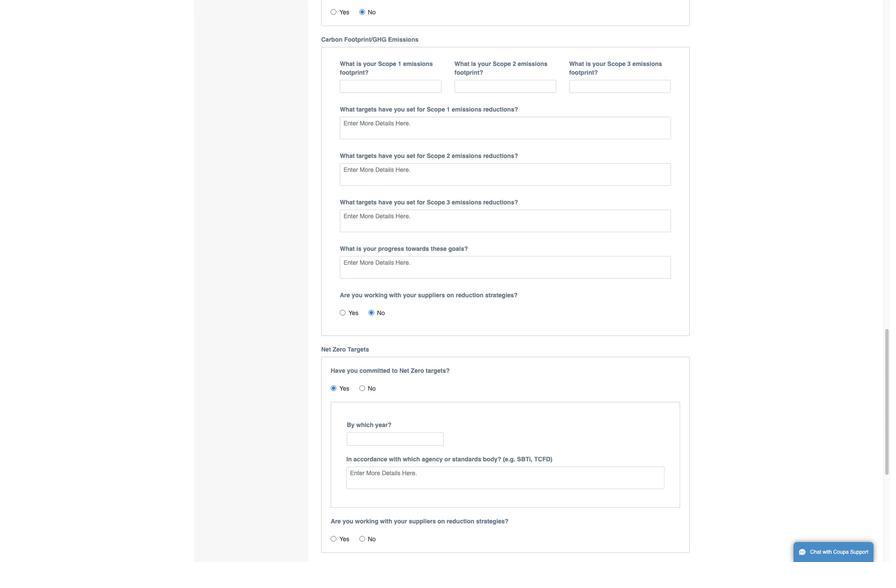 Task type: vqa. For each thing, say whether or not it's contained in the screenshot.
validation to the bottom
no



Task type: locate. For each thing, give the bounding box(es) containing it.
In accordance with which agency or standards body? (e.g. SBTi, TCFD) text field
[[346, 467, 664, 490]]

is left "progress"
[[357, 246, 362, 253]]

what
[[340, 60, 355, 67], [455, 60, 470, 67], [569, 60, 584, 67], [340, 106, 355, 113], [340, 153, 355, 160], [340, 199, 355, 206], [340, 246, 355, 253]]

net
[[321, 347, 331, 354], [399, 368, 409, 375]]

1 vertical spatial zero
[[411, 368, 424, 375]]

what inside what is your scope 2 emissions footprint?
[[455, 60, 470, 67]]

what inside what is your scope 1 emissions footprint?
[[340, 60, 355, 67]]

What targets have you set for Scope 1 emissions reductions? text field
[[340, 117, 671, 140]]

1 targets from the top
[[357, 106, 377, 113]]

2 targets from the top
[[357, 153, 377, 160]]

0 horizontal spatial footprint?
[[340, 69, 369, 76]]

2 set from the top
[[407, 153, 415, 160]]

reductions? for what targets have you set for scope 1 emissions reductions?
[[483, 106, 518, 113]]

targets
[[348, 347, 369, 354]]

1 horizontal spatial 1
[[447, 106, 450, 113]]

2
[[513, 60, 516, 67], [447, 153, 450, 160]]

strategies?
[[485, 292, 518, 299], [476, 519, 509, 525]]

2 for from the top
[[417, 153, 425, 160]]

your for what is your progress towards these goals?
[[363, 246, 376, 253]]

is inside what is your scope 2 emissions footprint?
[[471, 60, 476, 67]]

your inside what is your scope 3 emissions footprint?
[[593, 60, 606, 67]]

2 vertical spatial set
[[407, 199, 415, 206]]

is down footprint/ghg
[[357, 60, 362, 67]]

is for what is your scope 1 emissions footprint?
[[357, 60, 362, 67]]

0 vertical spatial are
[[340, 292, 350, 299]]

3 reductions? from the top
[[483, 199, 518, 206]]

zero left targets?
[[411, 368, 424, 375]]

1 vertical spatial reductions?
[[483, 153, 518, 160]]

in accordance with which agency or standards body? (e.g. sbti, tcfd)
[[346, 456, 553, 463]]

0 horizontal spatial on
[[438, 519, 445, 525]]

What targets have you set for Scope 2 emissions reductions? text field
[[340, 164, 671, 186]]

what is your scope 3 emissions footprint?
[[569, 60, 662, 76]]

carbon
[[321, 36, 343, 43]]

0 vertical spatial which
[[356, 422, 374, 429]]

which left agency
[[403, 456, 420, 463]]

zero left targets
[[333, 347, 346, 354]]

reductions? up what targets have you set for scope 3 emissions reductions? text box
[[483, 199, 518, 206]]

targets
[[357, 106, 377, 113], [357, 153, 377, 160], [357, 199, 377, 206]]

what is your scope 1 emissions footprint?
[[340, 60, 433, 76]]

with
[[389, 292, 402, 299], [389, 456, 401, 463], [380, 519, 392, 525], [823, 550, 832, 556]]

3 for from the top
[[417, 199, 425, 206]]

2 have from the top
[[379, 153, 392, 160]]

net up the have
[[321, 347, 331, 354]]

emissions up what targets have you set for scope 2 emissions reductions? text box
[[452, 153, 482, 160]]

2 horizontal spatial footprint?
[[569, 69, 598, 76]]

0 vertical spatial 2
[[513, 60, 516, 67]]

chat with coupa support button
[[794, 543, 874, 563]]

1 for from the top
[[417, 106, 425, 113]]

2 reductions? from the top
[[483, 153, 518, 160]]

agency
[[422, 456, 443, 463]]

0 vertical spatial strategies?
[[485, 292, 518, 299]]

you
[[394, 106, 405, 113], [394, 153, 405, 160], [394, 199, 405, 206], [352, 292, 363, 299], [347, 368, 358, 375], [343, 519, 353, 525]]

1 horizontal spatial 2
[[513, 60, 516, 67]]

footprint? inside what is your scope 2 emissions footprint?
[[455, 69, 483, 76]]

1 vertical spatial working
[[355, 519, 379, 525]]

are you working with your suppliers on reduction strategies?
[[340, 292, 518, 299], [331, 519, 509, 525]]

footprint? for what is your scope 2 emissions footprint?
[[455, 69, 483, 76]]

is for what is your scope 2 emissions footprint?
[[471, 60, 476, 67]]

1 vertical spatial for
[[417, 153, 425, 160]]

0 horizontal spatial 3
[[447, 199, 450, 206]]

which
[[356, 422, 374, 429], [403, 456, 420, 463]]

reductions?
[[483, 106, 518, 113], [483, 153, 518, 160], [483, 199, 518, 206]]

0 vertical spatial zero
[[333, 347, 346, 354]]

net zero targets
[[321, 347, 369, 354]]

chat with coupa support
[[810, 550, 869, 556]]

1 vertical spatial reduction
[[447, 519, 475, 525]]

0 vertical spatial net
[[321, 347, 331, 354]]

2 vertical spatial have
[[379, 199, 392, 206]]

emissions up what targets have you set for scope 3 emissions reductions? text box
[[452, 199, 482, 206]]

1 set from the top
[[407, 106, 415, 113]]

3
[[628, 60, 631, 67], [447, 199, 450, 206]]

reductions? up what targets have you set for scope 2 emissions reductions? text box
[[483, 153, 518, 160]]

are
[[340, 292, 350, 299], [331, 519, 341, 525]]

1 footprint? from the left
[[340, 69, 369, 76]]

0 vertical spatial suppliers
[[418, 292, 445, 299]]

0 vertical spatial for
[[417, 106, 425, 113]]

1 horizontal spatial 3
[[628, 60, 631, 67]]

targets for what targets have you set for scope 3 emissions reductions?
[[357, 199, 377, 206]]

standards
[[452, 456, 481, 463]]

1 horizontal spatial footprint?
[[455, 69, 483, 76]]

set for 1
[[407, 106, 415, 113]]

footprint? inside what is your scope 3 emissions footprint?
[[569, 69, 598, 76]]

None radio
[[331, 386, 336, 392], [359, 537, 365, 542], [331, 386, 336, 392], [359, 537, 365, 542]]

reductions? up what targets have you set for scope 1 emissions reductions? text box
[[483, 106, 518, 113]]

0 horizontal spatial net
[[321, 347, 331, 354]]

is inside what is your scope 3 emissions footprint?
[[586, 60, 591, 67]]

1 vertical spatial are
[[331, 519, 341, 525]]

2 vertical spatial for
[[417, 199, 425, 206]]

footprint? inside what is your scope 1 emissions footprint?
[[340, 69, 369, 76]]

footprint? up what is your scope 2 emissions footprint? text field
[[455, 69, 483, 76]]

chat
[[810, 550, 821, 556]]

1 horizontal spatial zero
[[411, 368, 424, 375]]

set
[[407, 106, 415, 113], [407, 153, 415, 160], [407, 199, 415, 206]]

what for what is your progress towards these goals?
[[340, 246, 355, 253]]

emissions up what is your scope 2 emissions footprint? text field
[[518, 60, 548, 67]]

is up what is your scope 3 emissions footprint? text box
[[586, 60, 591, 67]]

0 vertical spatial reduction
[[456, 292, 484, 299]]

year?
[[375, 422, 392, 429]]

tcfd)
[[534, 456, 553, 463]]

your inside what is your scope 1 emissions footprint?
[[363, 60, 376, 67]]

scope inside what is your scope 2 emissions footprint?
[[493, 60, 511, 67]]

on
[[447, 292, 454, 299], [438, 519, 445, 525]]

1 vertical spatial which
[[403, 456, 420, 463]]

no
[[368, 9, 376, 16], [377, 310, 385, 317], [368, 386, 376, 393], [368, 536, 376, 543]]

What is your Scope 3 emissions footprint? text field
[[569, 80, 671, 93]]

is for what is your progress towards these goals?
[[357, 246, 362, 253]]

have for what targets have you set for scope 2 emissions reductions?
[[379, 153, 392, 160]]

1 horizontal spatial on
[[447, 292, 454, 299]]

net right to
[[399, 368, 409, 375]]

0 vertical spatial 1
[[398, 60, 402, 67]]

footprint? up what is your scope 3 emissions footprint? text box
[[569, 69, 598, 76]]

emissions up what targets have you set for scope 1 emissions reductions? text box
[[452, 106, 482, 113]]

working
[[364, 292, 388, 299], [355, 519, 379, 525]]

footprint/ghg
[[344, 36, 387, 43]]

1 vertical spatial 2
[[447, 153, 450, 160]]

3 have from the top
[[379, 199, 392, 206]]

1 vertical spatial targets
[[357, 153, 377, 160]]

0 vertical spatial set
[[407, 106, 415, 113]]

3 inside what is your scope 3 emissions footprint?
[[628, 60, 631, 67]]

emissions
[[403, 60, 433, 67], [518, 60, 548, 67], [633, 60, 662, 67], [452, 106, 482, 113], [452, 153, 482, 160], [452, 199, 482, 206]]

3 targets from the top
[[357, 199, 377, 206]]

footprint? for what is your scope 3 emissions footprint?
[[569, 69, 598, 76]]

footprint? down footprint/ghg
[[340, 69, 369, 76]]

1 vertical spatial on
[[438, 519, 445, 525]]

What is your Scope 1 emissions footprint? text field
[[340, 80, 442, 93]]

1 have from the top
[[379, 106, 392, 113]]

what for what targets have you set for scope 3 emissions reductions?
[[340, 199, 355, 206]]

0 vertical spatial reductions?
[[483, 106, 518, 113]]

by which year?
[[347, 422, 392, 429]]

emissions down emissions
[[403, 60, 433, 67]]

0 vertical spatial targets
[[357, 106, 377, 113]]

is up what is your scope 2 emissions footprint? text field
[[471, 60, 476, 67]]

your inside what is your scope 2 emissions footprint?
[[478, 60, 491, 67]]

1 vertical spatial strategies?
[[476, 519, 509, 525]]

1 vertical spatial set
[[407, 153, 415, 160]]

footprint?
[[340, 69, 369, 76], [455, 69, 483, 76], [569, 69, 598, 76]]

have
[[379, 106, 392, 113], [379, 153, 392, 160], [379, 199, 392, 206]]

reduction
[[456, 292, 484, 299], [447, 519, 475, 525]]

zero
[[333, 347, 346, 354], [411, 368, 424, 375]]

0 vertical spatial on
[[447, 292, 454, 299]]

None radio
[[331, 9, 336, 15], [359, 9, 365, 15], [340, 311, 346, 316], [368, 311, 374, 316], [359, 386, 365, 392], [331, 537, 336, 542], [331, 9, 336, 15], [359, 9, 365, 15], [340, 311, 346, 316], [368, 311, 374, 316], [359, 386, 365, 392], [331, 537, 336, 542]]

3 footprint? from the left
[[569, 69, 598, 76]]

yes
[[340, 9, 349, 16], [349, 310, 359, 317], [340, 386, 349, 393], [340, 536, 349, 543]]

for for 2
[[417, 153, 425, 160]]

What is your progress towards these goals? text field
[[340, 257, 671, 279]]

1 horizontal spatial which
[[403, 456, 420, 463]]

suppliers
[[418, 292, 445, 299], [409, 519, 436, 525]]

1 vertical spatial 3
[[447, 199, 450, 206]]

2 footprint? from the left
[[455, 69, 483, 76]]

0 vertical spatial 3
[[628, 60, 631, 67]]

for
[[417, 106, 425, 113], [417, 153, 425, 160], [417, 199, 425, 206]]

0 vertical spatial working
[[364, 292, 388, 299]]

0 vertical spatial have
[[379, 106, 392, 113]]

targets?
[[426, 368, 450, 375]]

2 vertical spatial reductions?
[[483, 199, 518, 206]]

body?
[[483, 456, 501, 463]]

1 vertical spatial net
[[399, 368, 409, 375]]

is inside what is your scope 1 emissions footprint?
[[357, 60, 362, 67]]

your for what is your scope 3 emissions footprint?
[[593, 60, 606, 67]]

your
[[363, 60, 376, 67], [478, 60, 491, 67], [593, 60, 606, 67], [363, 246, 376, 253], [403, 292, 416, 299], [394, 519, 407, 525]]

set for 2
[[407, 153, 415, 160]]

1
[[398, 60, 402, 67], [447, 106, 450, 113]]

what inside what is your scope 3 emissions footprint?
[[569, 60, 584, 67]]

0 horizontal spatial 1
[[398, 60, 402, 67]]

1 reductions? from the top
[[483, 106, 518, 113]]

2 vertical spatial targets
[[357, 199, 377, 206]]

is
[[357, 60, 362, 67], [471, 60, 476, 67], [586, 60, 591, 67], [357, 246, 362, 253]]

emissions up what is your scope 3 emissions footprint? text box
[[633, 60, 662, 67]]

1 horizontal spatial net
[[399, 368, 409, 375]]

what is your progress towards these goals?
[[340, 246, 468, 253]]

3 set from the top
[[407, 199, 415, 206]]

targets for what targets have you set for scope 1 emissions reductions?
[[357, 106, 377, 113]]

scope
[[378, 60, 396, 67], [493, 60, 511, 67], [608, 60, 626, 67], [427, 106, 445, 113], [427, 153, 445, 160], [427, 199, 445, 206]]

which right by
[[356, 422, 374, 429]]

1 vertical spatial have
[[379, 153, 392, 160]]



Task type: describe. For each thing, give the bounding box(es) containing it.
accordance
[[354, 456, 387, 463]]

what for what is your scope 2 emissions footprint?
[[455, 60, 470, 67]]

0 vertical spatial are you working with your suppliers on reduction strategies?
[[340, 292, 518, 299]]

targets for what targets have you set for scope 2 emissions reductions?
[[357, 153, 377, 160]]

1 vertical spatial suppliers
[[409, 519, 436, 525]]

committed
[[360, 368, 390, 375]]

goals?
[[449, 246, 468, 253]]

in
[[346, 456, 352, 463]]

what for what is your scope 1 emissions footprint?
[[340, 60, 355, 67]]

your for what is your scope 2 emissions footprint?
[[478, 60, 491, 67]]

have for what targets have you set for scope 3 emissions reductions?
[[379, 199, 392, 206]]

what for what targets have you set for scope 2 emissions reductions?
[[340, 153, 355, 160]]

what for what targets have you set for scope 1 emissions reductions?
[[340, 106, 355, 113]]

0 horizontal spatial 2
[[447, 153, 450, 160]]

0 horizontal spatial which
[[356, 422, 374, 429]]

coupa
[[834, 550, 849, 556]]

what targets have you set for scope 1 emissions reductions?
[[340, 106, 518, 113]]

1 vertical spatial 1
[[447, 106, 450, 113]]

to
[[392, 368, 398, 375]]

what targets have you set for scope 3 emissions reductions?
[[340, 199, 518, 206]]

1 vertical spatial are you working with your suppliers on reduction strategies?
[[331, 519, 509, 525]]

what targets have you set for scope 2 emissions reductions?
[[340, 153, 518, 160]]

with inside button
[[823, 550, 832, 556]]

reductions? for what targets have you set for scope 3 emissions reductions?
[[483, 199, 518, 206]]

progress
[[378, 246, 404, 253]]

your for what is your scope 1 emissions footprint?
[[363, 60, 376, 67]]

these
[[431, 246, 447, 253]]

emissions inside what is your scope 1 emissions footprint?
[[403, 60, 433, 67]]

have
[[331, 368, 345, 375]]

have you committed to net zero targets?
[[331, 368, 450, 375]]

for for 1
[[417, 106, 425, 113]]

set for 3
[[407, 199, 415, 206]]

(e.g.
[[503, 456, 516, 463]]

support
[[850, 550, 869, 556]]

0 horizontal spatial zero
[[333, 347, 346, 354]]

for for 3
[[417, 199, 425, 206]]

have for what targets have you set for scope 1 emissions reductions?
[[379, 106, 392, 113]]

by
[[347, 422, 355, 429]]

By which year? text field
[[347, 433, 444, 446]]

or
[[445, 456, 451, 463]]

What is your Scope 2 emissions footprint? text field
[[455, 80, 556, 93]]

emissions
[[388, 36, 419, 43]]

carbon footprint/ghg emissions
[[321, 36, 419, 43]]

1 inside what is your scope 1 emissions footprint?
[[398, 60, 402, 67]]

sbti,
[[517, 456, 533, 463]]

scope inside what is your scope 1 emissions footprint?
[[378, 60, 396, 67]]

towards
[[406, 246, 429, 253]]

scope inside what is your scope 3 emissions footprint?
[[608, 60, 626, 67]]

is for what is your scope 3 emissions footprint?
[[586, 60, 591, 67]]

emissions inside what is your scope 3 emissions footprint?
[[633, 60, 662, 67]]

what for what is your scope 3 emissions footprint?
[[569, 60, 584, 67]]

what is your scope 2 emissions footprint?
[[455, 60, 548, 76]]

emissions inside what is your scope 2 emissions footprint?
[[518, 60, 548, 67]]

2 inside what is your scope 2 emissions footprint?
[[513, 60, 516, 67]]

footprint? for what is your scope 1 emissions footprint?
[[340, 69, 369, 76]]

What targets have you set for Scope 3 emissions reductions? text field
[[340, 210, 671, 233]]

reductions? for what targets have you set for scope 2 emissions reductions?
[[483, 153, 518, 160]]



